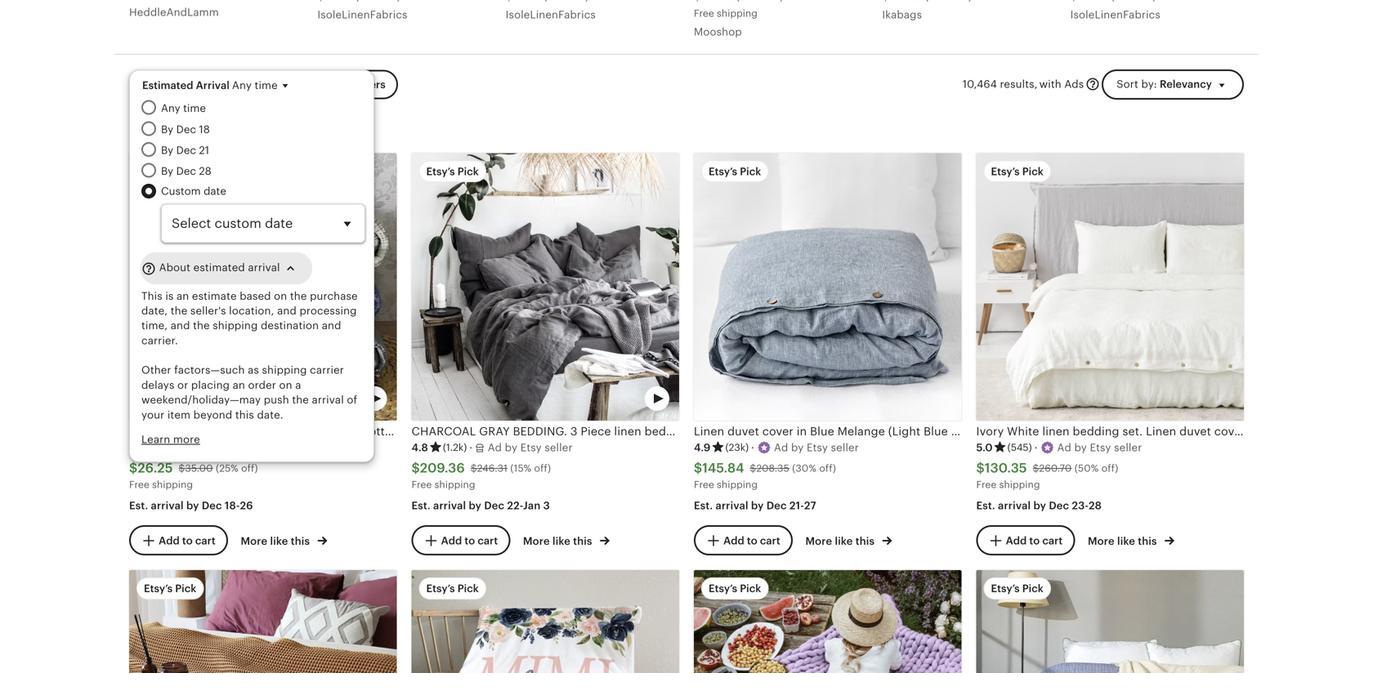 Task type: describe. For each thing, give the bounding box(es) containing it.
more
[[173, 434, 200, 446]]

other factors—such as shipping carrier delays or placing an order on a weekend/holiday—may push the arrival of your item beyond this date.
[[141, 364, 358, 421]]

10,464 results,
[[963, 78, 1038, 90]]

shipping inside $ 130.35 $ 260.70 (50% off) free shipping
[[1000, 480, 1041, 491]]

add to cart button for 209.36
[[412, 526, 510, 556]]

dec left 23-
[[1049, 500, 1070, 512]]

shipping inside this is an estimate based on the purchase date, the seller's location, and processing time, and the shipping destination and carrier.
[[213, 320, 258, 332]]

location,
[[229, 305, 274, 317]]

delays
[[141, 379, 175, 392]]

4.8
[[412, 442, 428, 454]]

2 horizontal spatial and
[[322, 320, 341, 332]]

2 etsy's pick link from the left
[[412, 571, 680, 674]]

destination
[[261, 320, 319, 332]]

the down seller's
[[193, 320, 210, 332]]

linen
[[1147, 425, 1174, 438]]

add to cart for 145.84
[[724, 535, 781, 547]]

free for 26.25
[[129, 480, 150, 491]]

sort
[[1117, 78, 1139, 90]]

28 inside select an estimated delivery date option group
[[199, 165, 211, 177]]

23-
[[1072, 500, 1089, 512]]

shipping inside free shipping mooshop
[[717, 8, 758, 19]]

(30%
[[793, 463, 817, 474]]

date,
[[141, 305, 168, 317]]

(545)
[[1008, 442, 1032, 453]]

this for 209.36
[[573, 536, 593, 548]]

off) for 209.36
[[534, 463, 551, 474]]

add for 209.36
[[441, 535, 462, 547]]

0 vertical spatial time
[[255, 79, 278, 92]]

by for 145.84
[[751, 500, 764, 512]]

or
[[177, 379, 188, 392]]

linen
[[694, 425, 725, 438]]

5 layers king size gauze comforter , oeko-tex certified, muslin quilt, organic throw blanket image
[[977, 571, 1245, 674]]

1 isolelinenfabrics link from the left
[[318, 0, 491, 27]]

2 isolelinenfabrics from the left
[[506, 9, 596, 21]]

free for 145.84
[[694, 480, 715, 491]]

est. for 130.35
[[977, 500, 996, 512]]

est. arrival by dec 23-28
[[977, 500, 1102, 512]]

shipping inside $ 145.84 $ 208.35 (30% off) free shipping
[[717, 480, 758, 491]]

like for 209.36
[[553, 536, 571, 548]]

(15%
[[511, 463, 532, 474]]

by for 26.25
[[186, 500, 199, 512]]

est. for 209.36
[[412, 500, 431, 512]]

1 etsy's pick link from the left
[[129, 571, 397, 674]]

a
[[295, 379, 301, 392]]

dec inside by dec 28 link
[[176, 165, 196, 177]]

1 horizontal spatial and
[[277, 305, 297, 317]]

26.25
[[138, 461, 173, 476]]

this
[[141, 290, 163, 302]]

push
[[264, 394, 289, 406]]

by for by dec 18
[[161, 123, 174, 136]]

246.31
[[477, 463, 508, 474]]

placing
[[191, 379, 230, 392]]

weekend/holiday—may
[[141, 394, 261, 406]]

jan
[[523, 500, 541, 512]]

processing
[[300, 305, 357, 317]]

add to cart button for 26.25
[[129, 526, 228, 556]]

· for 130.35
[[1035, 442, 1038, 454]]

off) for 26.25
[[241, 463, 258, 474]]

estimated
[[142, 79, 193, 92]]

waffle cotton bed cover, queen or king size bedspread, soft bed throw image
[[129, 571, 397, 674]]

in
[[797, 425, 807, 438]]

of
[[347, 394, 358, 406]]

ikabags link
[[883, 0, 1056, 27]]

this is an estimate based on the purchase date, the seller's location, and processing time, and the shipping destination and carrier.
[[141, 290, 358, 347]]

cart for 26.25
[[195, 535, 216, 547]]

to for 209.36
[[465, 535, 475, 547]]

free shipping mooshop
[[694, 8, 758, 38]]

by:
[[1142, 78, 1158, 90]]

this for 26.25
[[291, 536, 310, 548]]

(1.2k)
[[443, 442, 467, 453]]

1 blue from the left
[[810, 425, 835, 438]]

add to cart for 130.35
[[1006, 535, 1063, 547]]

(50%
[[1075, 463, 1099, 474]]

heddleandlamm
[[129, 6, 219, 19]]

more like this for 26.25
[[241, 536, 313, 548]]

130.35
[[985, 461, 1028, 476]]

your
[[141, 409, 165, 421]]

dec left 21- at the bottom right
[[767, 500, 787, 512]]

$ 130.35 $ 260.70 (50% off) free shipping
[[977, 461, 1119, 491]]

by for 130.35
[[1034, 500, 1047, 512]]

purchase
[[310, 290, 358, 302]]

arrival for 130.35
[[998, 500, 1031, 512]]

as
[[248, 364, 259, 377]]

about estimated arrival button
[[141, 253, 311, 284]]

add for 130.35
[[1006, 535, 1027, 547]]

with ads
[[1040, 78, 1085, 90]]

on inside other factors—such as shipping carrier delays or placing an order on a weekend/holiday—may push the arrival of your item beyond this date.
[[279, 379, 292, 392]]

arrival inside other factors—such as shipping carrier delays or placing an order on a weekend/holiday—may push the arrival of your item beyond this date.
[[312, 394, 344, 406]]

organic merino wool blanket, chunky knit throw, eco-friendly and sustainable, christmas gift image
[[694, 571, 962, 674]]

any time link
[[161, 100, 366, 116]]

time,
[[141, 320, 168, 332]]

more for 209.36
[[523, 536, 550, 548]]

$ 209.36 $ 246.31 (15% off) free shipping
[[412, 461, 551, 491]]

3
[[544, 500, 550, 512]]

by dec 28
[[161, 165, 211, 177]]

on inside this is an estimate based on the purchase date, the seller's location, and processing time, and the shipping destination and carrier.
[[274, 290, 287, 302]]

1 vertical spatial custom
[[1030, 425, 1073, 438]]

arrival for 26.25
[[151, 500, 184, 512]]

duvet
[[728, 425, 760, 438]]

arrival for 209.36
[[433, 500, 466, 512]]

(5.7k)
[[161, 442, 185, 453]]

21
[[199, 144, 209, 156]]

shipping inside $ 209.36 $ 246.31 (15% off) free shipping
[[435, 480, 476, 491]]

cart for 209.36
[[478, 535, 498, 547]]

by for 209.36
[[469, 500, 482, 512]]

all
[[338, 78, 352, 91]]

· for 209.36
[[470, 442, 473, 454]]

· for 145.84
[[752, 442, 755, 454]]

charcoal gray bedding. 3 piece linen bedding set in lava grey. king, queen, twin, full, double sizes. includes duvet cover & 2 pillowcases. image
[[412, 153, 680, 421]]

by dec 21
[[161, 144, 209, 156]]

shipping inside $ 26.25 $ 35.00 (25% off) free shipping
[[152, 480, 193, 491]]

free for 209.36
[[412, 480, 432, 491]]

est. arrival by dec 22-jan 3
[[412, 500, 550, 512]]

$ 26.25 $ 35.00 (25% off) free shipping
[[129, 461, 258, 491]]

· for 26.25
[[188, 442, 191, 454]]

date.
[[257, 409, 283, 421]]

10,464
[[963, 78, 998, 90]]

(25%
[[216, 463, 239, 474]]

more like this for 130.35
[[1088, 536, 1160, 548]]

1 horizontal spatial any
[[232, 79, 252, 92]]

like for 145.84
[[835, 536, 853, 548]]

cover
[[763, 425, 794, 438]]

1 isolelinenfabrics from the left
[[318, 9, 408, 21]]

35.00
[[185, 463, 213, 474]]

like for 26.25
[[270, 536, 288, 548]]

21-
[[790, 500, 805, 512]]

cart for 145.84
[[760, 535, 781, 547]]

the inside other factors—such as shipping carrier delays or placing an order on a weekend/holiday—may push the arrival of your item beyond this date.
[[292, 394, 309, 406]]

18-
[[225, 500, 240, 512]]

size
[[1077, 425, 1098, 438]]

denim
[[952, 425, 987, 438]]

est. for 26.25
[[129, 500, 148, 512]]

all filters button
[[309, 70, 398, 99]]



Task type: locate. For each thing, give the bounding box(es) containing it.
relevancy
[[1160, 78, 1213, 90]]

more like this link down 27
[[806, 532, 892, 549]]

2 vertical spatial by
[[161, 165, 174, 177]]

4.9 up 26.25
[[129, 442, 146, 454]]

off) right (50%
[[1102, 463, 1119, 474]]

more like this link down 3
[[523, 532, 610, 549]]

free inside $ 130.35 $ 260.70 (50% off) free shipping
[[977, 480, 997, 491]]

etsy's pick link
[[129, 571, 397, 674], [412, 571, 680, 674], [694, 571, 962, 674], [977, 571, 1245, 674]]

add to cart for 209.36
[[441, 535, 498, 547]]

custom down by dec 28
[[161, 185, 201, 198]]

4 like from the left
[[1118, 536, 1136, 548]]

add to cart button down est. arrival by dec 23-28 on the bottom right
[[977, 526, 1076, 556]]

dec inside by dec 18 link
[[176, 123, 196, 136]]

2 by from the left
[[469, 500, 482, 512]]

18
[[199, 123, 210, 136]]

0 horizontal spatial time
[[183, 102, 206, 115]]

2 blue from the left
[[924, 425, 948, 438]]

4 by from the left
[[1034, 500, 1047, 512]]

mooshop
[[694, 26, 742, 38]]

0 vertical spatial on
[[274, 290, 287, 302]]

$
[[129, 461, 138, 476], [412, 461, 420, 476], [694, 461, 703, 476], [977, 461, 985, 476], [179, 463, 185, 474], [471, 463, 477, 474], [750, 463, 757, 474], [1033, 463, 1040, 474]]

4 to from the left
[[1030, 535, 1040, 547]]

0 vertical spatial by
[[161, 123, 174, 136]]

off) inside $ 26.25 $ 35.00 (25% off) free shipping
[[241, 463, 258, 474]]

cart for 130.35
[[1043, 535, 1063, 547]]

2 add to cart button from the left
[[412, 526, 510, 556]]

28 down (50%
[[1089, 500, 1102, 512]]

1 horizontal spatial isolelinenfabrics link
[[506, 0, 680, 27]]

is
[[165, 290, 174, 302]]

1 vertical spatial an
[[233, 379, 245, 392]]

product video element for 26.25
[[129, 153, 397, 421]]

0 horizontal spatial and
[[171, 320, 190, 332]]

1 · from the left
[[188, 442, 191, 454]]

more for 26.25
[[241, 536, 268, 548]]

0 horizontal spatial any
[[161, 102, 180, 115]]

2 est. from the left
[[412, 500, 431, 512]]

0 vertical spatial 28
[[199, 165, 211, 177]]

2 · from the left
[[470, 442, 473, 454]]

any right arrival
[[232, 79, 252, 92]]

heddleandlamm link
[[129, 0, 303, 25]]

add down the est. arrival by dec 21-27
[[724, 535, 745, 547]]

on right based
[[274, 290, 287, 302]]

(light
[[889, 425, 921, 438]]

etsy's
[[144, 165, 173, 178], [426, 165, 455, 178], [709, 165, 738, 178], [991, 165, 1020, 178], [144, 583, 173, 595], [426, 583, 455, 595], [709, 583, 738, 595], [991, 583, 1020, 595]]

3 by from the left
[[751, 500, 764, 512]]

any time
[[161, 102, 206, 115]]

1 horizontal spatial 4.9
[[694, 442, 711, 454]]

4 more like this link from the left
[[1088, 532, 1175, 549]]

free down 26.25
[[129, 480, 150, 491]]

add to cart down est. arrival by dec 18-26
[[159, 535, 216, 547]]

this inside other factors—such as shipping carrier delays or placing an order on a weekend/holiday—may push the arrival of your item beyond this date.
[[235, 409, 254, 421]]

4.9 for 145.84
[[694, 442, 711, 454]]

more like this for 209.36
[[523, 536, 595, 548]]

off) inside $ 130.35 $ 260.70 (50% off) free shipping
[[1102, 463, 1119, 474]]

time up by dec 18
[[183, 102, 206, 115]]

more like this down 3
[[523, 536, 595, 548]]

to
[[182, 535, 193, 547], [465, 535, 475, 547], [747, 535, 758, 547], [1030, 535, 1040, 547]]

based
[[240, 290, 271, 302]]

5.0
[[977, 442, 993, 454]]

3 off) from the left
[[820, 463, 837, 474]]

by down $ 26.25 $ 35.00 (25% off) free shipping
[[186, 500, 199, 512]]

1 vertical spatial on
[[279, 379, 292, 392]]

$ 145.84 $ 208.35 (30% off) free shipping
[[694, 461, 837, 491]]

arrival down 209.36
[[433, 500, 466, 512]]

an right is
[[177, 290, 189, 302]]

cart down est. arrival by dec 22-jan 3
[[478, 535, 498, 547]]

208.35
[[757, 463, 790, 474]]

dec left 22-
[[484, 500, 505, 512]]

add for 145.84
[[724, 535, 745, 547]]

3 est. from the left
[[694, 500, 713, 512]]

cart down the est. arrival by dec 21-27
[[760, 535, 781, 547]]

linen duvet cover in blue melange (light blue denim color). custom size washed linen bedding. image
[[694, 153, 962, 421]]

4 more like this from the left
[[1088, 536, 1160, 548]]

4 cart from the left
[[1043, 535, 1063, 547]]

pick
[[175, 165, 197, 178], [458, 165, 479, 178], [740, 165, 762, 178], [1023, 165, 1044, 178], [175, 583, 197, 595], [458, 583, 479, 595], [740, 583, 762, 595], [1023, 583, 1044, 595]]

more like this
[[241, 536, 313, 548], [523, 536, 595, 548], [806, 536, 878, 548], [1088, 536, 1160, 548]]

3 more like this from the left
[[806, 536, 878, 548]]

this for 130.35
[[1138, 536, 1158, 548]]

custom inside select an estimated delivery date option group
[[161, 185, 201, 198]]

free inside $ 209.36 $ 246.31 (15% off) free shipping
[[412, 480, 432, 491]]

4 etsy's pick link from the left
[[977, 571, 1245, 674]]

3 to from the left
[[747, 535, 758, 547]]

and up the destination at the top left of page
[[277, 305, 297, 317]]

more like this down 27
[[806, 536, 878, 548]]

add to cart down est. arrival by dec 22-jan 3
[[441, 535, 498, 547]]

dec left '18'
[[176, 123, 196, 136]]

est. down the "130.35"
[[977, 500, 996, 512]]

est. for 145.84
[[694, 500, 713, 512]]

off) right '(30%'
[[820, 463, 837, 474]]

by down $ 130.35 $ 260.70 (50% off) free shipping
[[1034, 500, 1047, 512]]

by down by dec 18
[[161, 144, 174, 156]]

seller's
[[190, 305, 226, 317]]

date
[[204, 185, 226, 198]]

by dec 18 link
[[161, 121, 366, 137]]

shipping down the "130.35"
[[1000, 480, 1041, 491]]

more down 26
[[241, 536, 268, 548]]

the down is
[[171, 305, 188, 317]]

1 more from the left
[[241, 536, 268, 548]]

add to cart button down est. arrival by dec 22-jan 3
[[412, 526, 510, 556]]

3 add to cart from the left
[[724, 535, 781, 547]]

the down a
[[292, 394, 309, 406]]

other
[[141, 364, 171, 377]]

free down 145.84
[[694, 480, 715, 491]]

arrival down 26.25
[[151, 500, 184, 512]]

1 vertical spatial time
[[183, 102, 206, 115]]

to down est. arrival by dec 18-26
[[182, 535, 193, 547]]

free down the "130.35"
[[977, 480, 997, 491]]

free inside $ 145.84 $ 208.35 (30% off) free shipping
[[694, 480, 715, 491]]

1 add from the left
[[159, 535, 180, 547]]

est. down 209.36
[[412, 500, 431, 512]]

an inside other factors—such as shipping carrier delays or placing an order on a weekend/holiday—may push the arrival of your item beyond this date.
[[233, 379, 245, 392]]

like
[[270, 536, 288, 548], [553, 536, 571, 548], [835, 536, 853, 548], [1118, 536, 1136, 548]]

sort by: relevancy
[[1117, 78, 1213, 90]]

custom
[[161, 185, 201, 198], [1030, 425, 1073, 438]]

color).
[[991, 425, 1027, 438]]

1 add to cart button from the left
[[129, 526, 228, 556]]

by down any time
[[161, 123, 174, 136]]

2 more like this from the left
[[523, 536, 595, 548]]

more like this link for 130.35
[[1088, 532, 1175, 549]]

add down est. arrival by dec 22-jan 3
[[441, 535, 462, 547]]

custom date
[[161, 185, 226, 198]]

off) right (15% at the bottom left
[[534, 463, 551, 474]]

soft king dual color,4 and 8 layer gauze cotton muslin bedcover, oeko-tex certified ,organic cotton throw blankets with and without fringes image
[[129, 153, 397, 421]]

dec down by dec 21 on the top left of page
[[176, 165, 196, 177]]

arrival for 145.84
[[716, 500, 749, 512]]

3 cart from the left
[[760, 535, 781, 547]]

and up carrier.
[[171, 320, 190, 332]]

shipping
[[717, 8, 758, 19], [213, 320, 258, 332], [262, 364, 307, 377], [152, 480, 193, 491], [435, 480, 476, 491], [717, 480, 758, 491], [1000, 480, 1041, 491]]

3 by from the top
[[161, 165, 174, 177]]

1 by from the left
[[186, 500, 199, 512]]

by for by dec 21
[[161, 144, 174, 156]]

2 to from the left
[[465, 535, 475, 547]]

cart down est. arrival by dec 18-26
[[195, 535, 216, 547]]

by down $ 209.36 $ 246.31 (15% off) free shipping
[[469, 500, 482, 512]]

2 horizontal spatial isolelinenfabrics
[[1071, 9, 1161, 21]]

free inside free shipping mooshop
[[694, 8, 715, 19]]

an left "order"
[[233, 379, 245, 392]]

· right (1.2k)
[[470, 442, 473, 454]]

to down est. arrival by dec 23-28 on the bottom right
[[1030, 535, 1040, 547]]

by dec 21 link
[[161, 142, 366, 158]]

0 horizontal spatial blue
[[810, 425, 835, 438]]

arrival left the "of"
[[312, 394, 344, 406]]

dec inside by dec 21 link
[[176, 144, 196, 156]]

an inside this is an estimate based on the purchase date, the seller's location, and processing time, and the shipping destination and carrier.
[[177, 290, 189, 302]]

off) for 145.84
[[820, 463, 837, 474]]

4.9 down linen
[[694, 442, 711, 454]]

1 more like this from the left
[[241, 536, 313, 548]]

2 add to cart from the left
[[441, 535, 498, 547]]

1 4.9 from the left
[[129, 442, 146, 454]]

4 add to cart button from the left
[[977, 526, 1076, 556]]

any inside any time link
[[161, 102, 180, 115]]

etsy's pick
[[144, 165, 197, 178], [426, 165, 479, 178], [709, 165, 762, 178], [991, 165, 1044, 178], [144, 583, 197, 595], [426, 583, 479, 595], [709, 583, 762, 595], [991, 583, 1044, 595]]

shipping down 26.25
[[152, 480, 193, 491]]

cart
[[195, 535, 216, 547], [478, 535, 498, 547], [760, 535, 781, 547], [1043, 535, 1063, 547]]

more for 145.84
[[806, 536, 833, 548]]

· right (5.7k) on the bottom left
[[188, 442, 191, 454]]

to for 130.35
[[1030, 535, 1040, 547]]

more like this link for 209.36
[[523, 532, 610, 549]]

the up the destination at the top left of page
[[290, 290, 307, 302]]

by down by dec 21 on the top left of page
[[161, 165, 174, 177]]

add to cart button for 130.35
[[977, 526, 1076, 556]]

0 horizontal spatial an
[[177, 290, 189, 302]]

2 by from the top
[[161, 144, 174, 156]]

1 horizontal spatial 28
[[1089, 500, 1102, 512]]

1 more like this link from the left
[[241, 532, 327, 549]]

1 horizontal spatial isolelinenfabrics
[[506, 9, 596, 21]]

blue right in
[[810, 425, 835, 438]]

1 to from the left
[[182, 535, 193, 547]]

2 more from the left
[[523, 536, 550, 548]]

est. arrival by dec 21-27
[[694, 500, 817, 512]]

2 off) from the left
[[534, 463, 551, 474]]

time
[[255, 79, 278, 92], [183, 102, 206, 115]]

shipping down location,
[[213, 320, 258, 332]]

est. down 26.25
[[129, 500, 148, 512]]

blue
[[810, 425, 835, 438], [924, 425, 948, 438]]

arrival down the "130.35"
[[998, 500, 1031, 512]]

1 horizontal spatial blue
[[924, 425, 948, 438]]

add to cart button down the est. arrival by dec 21-27
[[694, 526, 793, 556]]

carrier.
[[141, 335, 178, 347]]

shipping up a
[[262, 364, 307, 377]]

beyond
[[194, 409, 232, 421]]

free for 130.35
[[977, 480, 997, 491]]

dec left 18-
[[202, 500, 222, 512]]

more like this for 145.84
[[806, 536, 878, 548]]

isolelinenfabrics
[[318, 9, 408, 21], [506, 9, 596, 21], [1071, 9, 1161, 21]]

arrival down 145.84
[[716, 500, 749, 512]]

0 horizontal spatial custom
[[161, 185, 201, 198]]

order
[[248, 379, 276, 392]]

·
[[188, 442, 191, 454], [470, 442, 473, 454], [752, 442, 755, 454], [1035, 442, 1038, 454]]

add to cart
[[159, 535, 216, 547], [441, 535, 498, 547], [724, 535, 781, 547], [1006, 535, 1063, 547]]

add to cart button for 145.84
[[694, 526, 793, 556]]

0 horizontal spatial 28
[[199, 165, 211, 177]]

product video element for 209.36
[[412, 153, 680, 421]]

1 add to cart from the left
[[159, 535, 216, 547]]

4 · from the left
[[1035, 442, 1038, 454]]

· right (23k)
[[752, 442, 755, 454]]

3 more like this link from the left
[[806, 532, 892, 549]]

to for 145.84
[[747, 535, 758, 547]]

washed
[[1101, 425, 1144, 438]]

time inside select an estimated delivery date option group
[[183, 102, 206, 115]]

1 vertical spatial any
[[161, 102, 180, 115]]

1 vertical spatial 28
[[1089, 500, 1102, 512]]

0 horizontal spatial isolelinenfabrics link
[[318, 0, 491, 27]]

results,
[[1000, 78, 1038, 90]]

more like this link down 23-
[[1088, 532, 1175, 549]]

to down the est. arrival by dec 21-27
[[747, 535, 758, 547]]

est. arrival by dec 18-26
[[129, 500, 253, 512]]

free down 209.36
[[412, 480, 432, 491]]

christmas gift for her, grandma and mom present, we love you mom blanket, christmas gift from kids for wife, grandparent gift for christmas image
[[412, 571, 680, 674]]

2 4.9 from the left
[[694, 442, 711, 454]]

off) inside $ 209.36 $ 246.31 (15% off) free shipping
[[534, 463, 551, 474]]

ads
[[1065, 78, 1085, 90]]

more like this link for 145.84
[[806, 532, 892, 549]]

145.84
[[703, 461, 745, 476]]

1 by from the top
[[161, 123, 174, 136]]

(23k)
[[726, 442, 749, 453]]

to for 26.25
[[182, 535, 193, 547]]

4.9 for 26.25
[[129, 442, 146, 454]]

2 more like this link from the left
[[523, 532, 610, 549]]

off) for 130.35
[[1102, 463, 1119, 474]]

1 like from the left
[[270, 536, 288, 548]]

· right the (545)
[[1035, 442, 1038, 454]]

factors—such
[[174, 364, 245, 377]]

3 add from the left
[[724, 535, 745, 547]]

off) right (25%
[[241, 463, 258, 474]]

an
[[177, 290, 189, 302], [233, 379, 245, 392]]

4 est. from the left
[[977, 500, 996, 512]]

more down 27
[[806, 536, 833, 548]]

1 cart from the left
[[195, 535, 216, 547]]

0 horizontal spatial isolelinenfabrics
[[318, 9, 408, 21]]

this for 145.84
[[856, 536, 875, 548]]

more like this down 23-
[[1088, 536, 1160, 548]]

shipping down 145.84
[[717, 480, 758, 491]]

by down $ 145.84 $ 208.35 (30% off) free shipping
[[751, 500, 764, 512]]

2 like from the left
[[553, 536, 571, 548]]

0 vertical spatial custom
[[161, 185, 201, 198]]

ivory white linen bedding set. linen duvet cover and two linen pillowcases. washed linen bedding. flax bedding set image
[[977, 153, 1245, 421]]

209.36
[[420, 461, 465, 476]]

on left a
[[279, 379, 292, 392]]

3 like from the left
[[835, 536, 853, 548]]

about estimated arrival
[[156, 262, 280, 274]]

melange
[[838, 425, 886, 438]]

and down processing
[[322, 320, 341, 332]]

ikabags
[[883, 9, 922, 21]]

est. down 145.84
[[694, 500, 713, 512]]

1 off) from the left
[[241, 463, 258, 474]]

4 off) from the left
[[1102, 463, 1119, 474]]

like for 130.35
[[1118, 536, 1136, 548]]

add to cart down est. arrival by dec 23-28 on the bottom right
[[1006, 535, 1063, 547]]

product video element
[[129, 153, 397, 421], [412, 153, 680, 421], [129, 571, 397, 674]]

4 add to cart from the left
[[1006, 535, 1063, 547]]

add for 26.25
[[159, 535, 180, 547]]

28 down 21
[[199, 165, 211, 177]]

arrival up based
[[248, 262, 280, 274]]

arrival inside about estimated arrival dropdown button
[[248, 262, 280, 274]]

shipping up mooshop
[[717, 8, 758, 19]]

3 isolelinenfabrics link from the left
[[1071, 0, 1245, 27]]

time up any time link
[[255, 79, 278, 92]]

2 horizontal spatial isolelinenfabrics link
[[1071, 0, 1245, 27]]

off) inside $ 145.84 $ 208.35 (30% off) free shipping
[[820, 463, 837, 474]]

3 add to cart button from the left
[[694, 526, 793, 556]]

1 vertical spatial by
[[161, 144, 174, 156]]

select an estimated delivery date option group
[[141, 100, 366, 243]]

3 isolelinenfabrics from the left
[[1071, 9, 1161, 21]]

1 horizontal spatial time
[[255, 79, 278, 92]]

cart down est. arrival by dec 23-28 on the bottom right
[[1043, 535, 1063, 547]]

0 horizontal spatial 4.9
[[129, 442, 146, 454]]

the
[[290, 290, 307, 302], [171, 305, 188, 317], [193, 320, 210, 332], [292, 394, 309, 406]]

2 cart from the left
[[478, 535, 498, 547]]

item
[[168, 409, 191, 421]]

dec left 21
[[176, 144, 196, 156]]

1 est. from the left
[[129, 500, 148, 512]]

add to cart button down est. arrival by dec 18-26
[[129, 526, 228, 556]]

26
[[240, 500, 253, 512]]

add down est. arrival by dec 18-26
[[159, 535, 180, 547]]

estimate
[[192, 290, 237, 302]]

free up mooshop
[[694, 8, 715, 19]]

more like this link for 26.25
[[241, 532, 327, 549]]

1 horizontal spatial custom
[[1030, 425, 1073, 438]]

more like this link
[[241, 532, 327, 549], [523, 532, 610, 549], [806, 532, 892, 549], [1088, 532, 1175, 549]]

0 vertical spatial an
[[177, 290, 189, 302]]

to down est. arrival by dec 22-jan 3
[[465, 535, 475, 547]]

by dec 18
[[161, 123, 210, 136]]

2 isolelinenfabrics link from the left
[[506, 0, 680, 27]]

more like this link down 26
[[241, 532, 327, 549]]

add to cart for 26.25
[[159, 535, 216, 547]]

more for 130.35
[[1088, 536, 1115, 548]]

learn more link
[[141, 434, 200, 446]]

this
[[235, 409, 254, 421], [291, 536, 310, 548], [573, 536, 593, 548], [856, 536, 875, 548], [1138, 536, 1158, 548]]

more down jan
[[523, 536, 550, 548]]

add down est. arrival by dec 23-28 on the bottom right
[[1006, 535, 1027, 547]]

more
[[241, 536, 268, 548], [523, 536, 550, 548], [806, 536, 833, 548], [1088, 536, 1115, 548]]

shipping down 209.36
[[435, 480, 476, 491]]

shipping inside other factors—such as shipping carrier delays or placing an order on a weekend/holiday—may push the arrival of your item beyond this date.
[[262, 364, 307, 377]]

more down 23-
[[1088, 536, 1115, 548]]

by for by dec 28
[[161, 165, 174, 177]]

with
[[1040, 78, 1062, 90]]

any down estimated
[[161, 102, 180, 115]]

estimated arrival any time
[[142, 79, 278, 92]]

estimated
[[194, 262, 245, 274]]

4 more from the left
[[1088, 536, 1115, 548]]

blue right (light
[[924, 425, 948, 438]]

1 horizontal spatial an
[[233, 379, 245, 392]]

free inside $ 26.25 $ 35.00 (25% off) free shipping
[[129, 480, 150, 491]]

add to cart down the est. arrival by dec 21-27
[[724, 535, 781, 547]]

by
[[186, 500, 199, 512], [469, 500, 482, 512], [751, 500, 764, 512], [1034, 500, 1047, 512]]

0 vertical spatial any
[[232, 79, 252, 92]]

3 · from the left
[[752, 442, 755, 454]]

4 add from the left
[[1006, 535, 1027, 547]]

by dec 28 link
[[161, 163, 366, 179]]

free
[[694, 8, 715, 19], [129, 480, 150, 491], [412, 480, 432, 491], [694, 480, 715, 491], [977, 480, 997, 491]]

260.70
[[1040, 463, 1072, 474]]

3 more from the left
[[806, 536, 833, 548]]

2 add from the left
[[441, 535, 462, 547]]

custom up the (545)
[[1030, 425, 1073, 438]]

3 etsy's pick link from the left
[[694, 571, 962, 674]]

learn
[[141, 434, 170, 446]]

27
[[804, 500, 817, 512]]

more like this down 26
[[241, 536, 313, 548]]



Task type: vqa. For each thing, say whether or not it's contained in the screenshot.
minute
no



